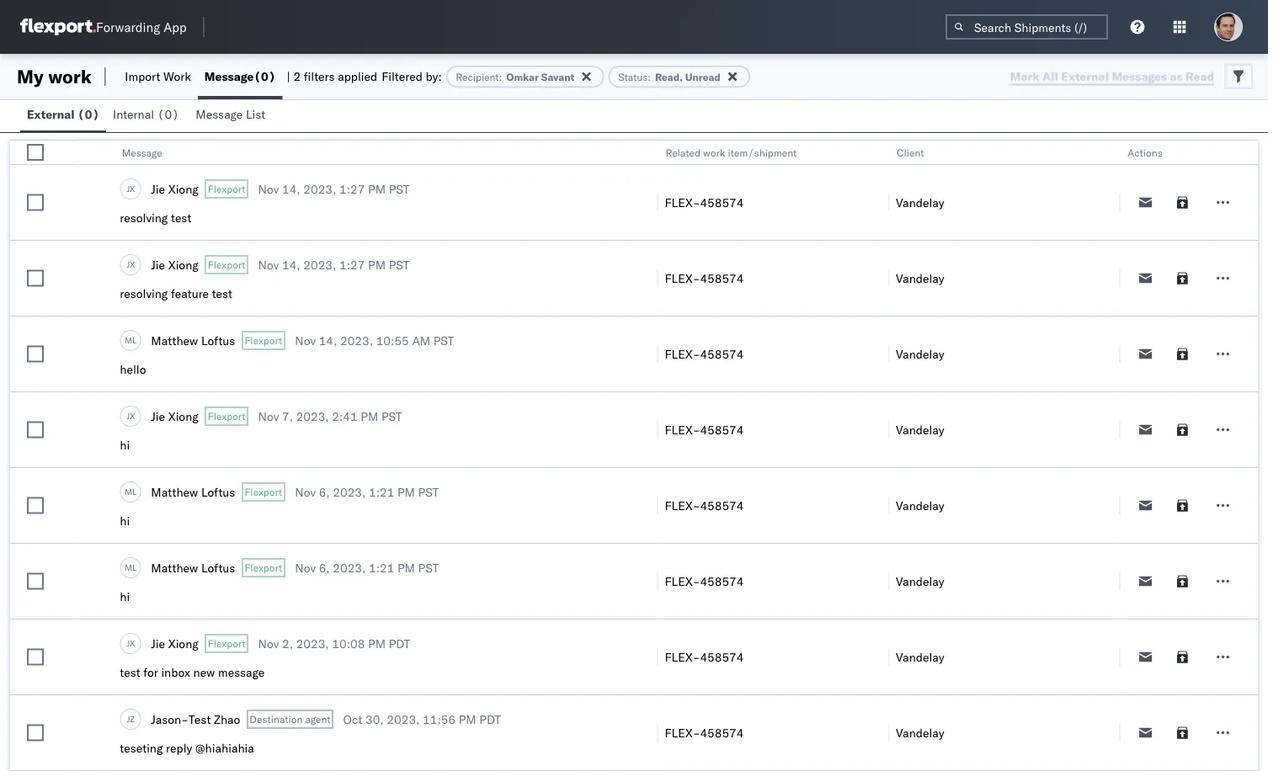 Task type: describe. For each thing, give the bounding box(es) containing it.
3 jie xiong from the top
[[151, 409, 199, 424]]

flexport up 2,
[[245, 562, 282, 575]]

8 flex- from the top
[[665, 726, 700, 740]]

flexport down 7,
[[245, 486, 282, 499]]

2 matthew from the top
[[151, 485, 198, 500]]

2 flex- from the top
[[665, 271, 700, 286]]

jason-test zhao
[[151, 712, 240, 727]]

8 vandelay from the top
[[896, 726, 945, 740]]

2 6, from the top
[[319, 561, 330, 575]]

nov 14, 2023, 1:27 pm pst for test
[[258, 257, 410, 272]]

7 458574 from the top
[[700, 650, 744, 665]]

my work
[[17, 65, 92, 88]]

1 horizontal spatial test
[[171, 211, 192, 225]]

1 resize handle column header from the left
[[59, 141, 79, 772]]

j z
[[127, 714, 135, 725]]

2 flex- 458574 from the top
[[665, 271, 744, 286]]

7,
[[282, 409, 293, 424]]

import work button
[[118, 54, 198, 99]]

7 vandelay from the top
[[896, 650, 945, 665]]

2
[[294, 69, 301, 84]]

2 loftus from the top
[[201, 485, 235, 500]]

| 2 filters applied filtered by:
[[287, 69, 442, 84]]

j for reply
[[127, 714, 130, 725]]

work
[[163, 69, 191, 84]]

xiong for test
[[168, 182, 199, 196]]

3 flex- from the top
[[665, 347, 700, 361]]

2 m from the top
[[125, 487, 132, 497]]

item/shipment
[[728, 146, 797, 159]]

client
[[897, 146, 924, 159]]

@hiahiahia
[[195, 741, 254, 756]]

3 matthew loftus from the top
[[151, 561, 235, 575]]

2 matthew loftus from the top
[[151, 485, 235, 500]]

3 flex- 458574 from the top
[[665, 347, 744, 361]]

for
[[143, 666, 158, 680]]

resolving for resolving test
[[120, 211, 168, 225]]

1 m from the top
[[125, 335, 132, 346]]

test for inbox new message
[[120, 666, 265, 680]]

jie for feature
[[151, 257, 165, 272]]

related work item/shipment
[[666, 146, 797, 159]]

flexport down the message list button
[[208, 183, 246, 195]]

3 matthew from the top
[[151, 561, 198, 575]]

read,
[[655, 70, 683, 83]]

am
[[412, 333, 431, 348]]

1 hi from the top
[[120, 438, 130, 453]]

recipient : omkar savant
[[456, 70, 575, 83]]

resolving feature test
[[120, 286, 233, 301]]

jason-
[[151, 712, 189, 727]]

3 loftus from the top
[[201, 561, 235, 575]]

j for test
[[127, 183, 130, 194]]

teseting
[[120, 741, 163, 756]]

1 458574 from the top
[[700, 195, 744, 210]]

destination
[[250, 714, 303, 726]]

xiong for feature
[[168, 257, 199, 272]]

message for (0)
[[205, 69, 254, 84]]

forwarding
[[96, 19, 160, 35]]

2 m l from the top
[[125, 487, 137, 497]]

x for for
[[130, 638, 135, 649]]

1:27 for test
[[340, 257, 365, 272]]

2 1:21 from the top
[[369, 561, 395, 575]]

2 l from the top
[[132, 487, 137, 497]]

2:41
[[332, 409, 358, 424]]

7 flex- 458574 from the top
[[665, 650, 744, 665]]

status
[[618, 70, 648, 83]]

8 flex- 458574 from the top
[[665, 726, 744, 740]]

3 j x from the top
[[127, 411, 135, 421]]

8 458574 from the top
[[700, 726, 744, 740]]

list
[[246, 107, 266, 122]]

import
[[125, 69, 160, 84]]

savant
[[542, 70, 575, 83]]

agent
[[305, 714, 331, 726]]

(0) for external (0)
[[78, 107, 99, 122]]

inbox
[[161, 666, 190, 680]]

1 1:21 from the top
[[369, 485, 395, 500]]

3 j from the top
[[127, 411, 130, 421]]

resolving for resolving feature test
[[120, 286, 168, 301]]

external (0) button
[[20, 99, 106, 132]]

3 vandelay from the top
[[896, 347, 945, 361]]

flexport up feature
[[208, 259, 246, 271]]

2 hi from the top
[[120, 514, 130, 529]]

resize handle column header for related work item/shipment
[[868, 141, 889, 772]]

|
[[287, 69, 290, 84]]

1:27 for resolving test
[[340, 182, 365, 196]]

1 6, from the top
[[319, 485, 330, 500]]

1 matthew from the top
[[151, 333, 198, 348]]

oct 30, 2023, 11:56 pm pdt
[[343, 712, 501, 727]]

5 vandelay from the top
[[896, 498, 945, 513]]

actions
[[1128, 146, 1163, 159]]

flexport up message
[[208, 638, 246, 650]]

jie xiong for test
[[151, 182, 199, 196]]

2 vertical spatial 14,
[[319, 333, 337, 348]]

j x for test
[[127, 183, 135, 194]]

jie xiong for feature
[[151, 257, 199, 272]]

2 vandelay from the top
[[896, 271, 945, 286]]

flexport up 7,
[[245, 334, 282, 347]]

nov 7, 2023, 2:41 pm pst
[[258, 409, 402, 424]]

jie xiong for for
[[151, 636, 199, 651]]

4 458574 from the top
[[700, 422, 744, 437]]

message list
[[196, 107, 266, 122]]

2,
[[282, 636, 293, 651]]

internal (0) button
[[106, 99, 189, 132]]



Task type: vqa. For each thing, say whether or not it's contained in the screenshot.
FCL
no



Task type: locate. For each thing, give the bounding box(es) containing it.
1 x from the top
[[130, 183, 135, 194]]

1 nov 14, 2023, 1:27 pm pst from the top
[[258, 182, 410, 196]]

flex- 458574
[[665, 195, 744, 210], [665, 271, 744, 286], [665, 347, 744, 361], [665, 422, 744, 437], [665, 498, 744, 513], [665, 574, 744, 589], [665, 650, 744, 665], [665, 726, 744, 740]]

flexport left 7,
[[208, 410, 246, 423]]

test
[[189, 712, 211, 727]]

1 vertical spatial m
[[125, 487, 132, 497]]

1 vertical spatial test
[[212, 286, 233, 301]]

7 flex- from the top
[[665, 650, 700, 665]]

l
[[132, 335, 137, 346], [132, 487, 137, 497], [132, 563, 137, 573]]

2 vertical spatial loftus
[[201, 561, 235, 575]]

11:56
[[423, 712, 456, 727]]

x for test
[[130, 183, 135, 194]]

0 vertical spatial nov 14, 2023, 1:27 pm pst
[[258, 182, 410, 196]]

1 horizontal spatial pdt
[[480, 712, 501, 727]]

(0) right external
[[78, 107, 99, 122]]

2 j from the top
[[127, 259, 130, 270]]

resolving up resolving feature test
[[120, 211, 168, 225]]

4 resize handle column header from the left
[[1100, 141, 1120, 772]]

message
[[205, 69, 254, 84], [196, 107, 243, 122], [122, 146, 162, 159]]

resize handle column header for message
[[637, 141, 657, 772]]

2 resize handle column header from the left
[[637, 141, 657, 772]]

j x down "hello"
[[127, 411, 135, 421]]

internal (0)
[[113, 107, 179, 122]]

1 jie from the top
[[151, 182, 165, 196]]

xiong for for
[[168, 636, 199, 651]]

5 458574 from the top
[[700, 498, 744, 513]]

: left read,
[[648, 70, 651, 83]]

2 vertical spatial m l
[[125, 563, 137, 573]]

work right related
[[704, 146, 726, 159]]

nov 14, 2023, 1:27 pm pst for resolving test
[[258, 182, 410, 196]]

1 vertical spatial m l
[[125, 487, 137, 497]]

message (0)
[[205, 69, 276, 84]]

jie xiong
[[151, 182, 199, 196], [151, 257, 199, 272], [151, 409, 199, 424], [151, 636, 199, 651]]

0 vertical spatial 6,
[[319, 485, 330, 500]]

14,
[[282, 182, 300, 196], [282, 257, 300, 272], [319, 333, 337, 348]]

j for feature
[[127, 259, 130, 270]]

work for my
[[48, 65, 92, 88]]

0 vertical spatial matthew
[[151, 333, 198, 348]]

1 nov 6, 2023, 1:21 pm pst from the top
[[295, 485, 439, 500]]

0 vertical spatial message
[[205, 69, 254, 84]]

omkar
[[507, 70, 539, 83]]

test left for
[[120, 666, 140, 680]]

resolving test
[[120, 211, 192, 225]]

message for list
[[196, 107, 243, 122]]

2 horizontal spatial test
[[212, 286, 233, 301]]

pdt right "10:08"
[[389, 636, 411, 651]]

hi
[[120, 438, 130, 453], [120, 514, 130, 529], [120, 590, 130, 604]]

2 vertical spatial matthew loftus
[[151, 561, 235, 575]]

0 vertical spatial nov 6, 2023, 1:21 pm pst
[[295, 485, 439, 500]]

1 vertical spatial matthew loftus
[[151, 485, 235, 500]]

1 m l from the top
[[125, 335, 137, 346]]

external (0)
[[27, 107, 99, 122]]

x down the resolving test
[[130, 259, 135, 270]]

None checkbox
[[27, 144, 44, 161], [27, 270, 44, 287], [27, 346, 44, 363], [27, 422, 44, 438], [27, 497, 44, 514], [27, 573, 44, 590], [27, 725, 44, 742], [27, 144, 44, 161], [27, 270, 44, 287], [27, 346, 44, 363], [27, 422, 44, 438], [27, 497, 44, 514], [27, 573, 44, 590], [27, 725, 44, 742]]

j down the resolving test
[[127, 259, 130, 270]]

nov 14, 2023, 10:55 am pst
[[295, 333, 454, 348]]

0 vertical spatial pdt
[[389, 636, 411, 651]]

0 vertical spatial 14,
[[282, 182, 300, 196]]

2 x from the top
[[130, 259, 135, 270]]

x
[[130, 183, 135, 194], [130, 259, 135, 270], [130, 411, 135, 421], [130, 638, 135, 649]]

status : read, unread
[[618, 70, 721, 83]]

1:21
[[369, 485, 395, 500], [369, 561, 395, 575]]

4 flex- 458574 from the top
[[665, 422, 744, 437]]

3 jie from the top
[[151, 409, 165, 424]]

filters
[[304, 69, 335, 84]]

2 458574 from the top
[[700, 271, 744, 286]]

0 vertical spatial 1:27
[[340, 182, 365, 196]]

3 hi from the top
[[120, 590, 130, 604]]

1 vertical spatial nov 6, 2023, 1:21 pm pst
[[295, 561, 439, 575]]

3 m from the top
[[125, 563, 132, 573]]

4 vandelay from the top
[[896, 422, 945, 437]]

2 nov 6, 2023, 1:21 pm pst from the top
[[295, 561, 439, 575]]

1:27
[[340, 182, 365, 196], [340, 257, 365, 272]]

matthew
[[151, 333, 198, 348], [151, 485, 198, 500], [151, 561, 198, 575]]

j up the resolving test
[[127, 183, 130, 194]]

4 j x from the top
[[127, 638, 135, 649]]

4 j from the top
[[127, 638, 130, 649]]

458574
[[700, 195, 744, 210], [700, 271, 744, 286], [700, 347, 744, 361], [700, 422, 744, 437], [700, 498, 744, 513], [700, 574, 744, 589], [700, 650, 744, 665], [700, 726, 744, 740]]

test right feature
[[212, 286, 233, 301]]

1 loftus from the top
[[201, 333, 235, 348]]

4 flex- from the top
[[665, 422, 700, 437]]

app
[[164, 19, 187, 35]]

0 vertical spatial resolving
[[120, 211, 168, 225]]

0 vertical spatial m
[[125, 335, 132, 346]]

6,
[[319, 485, 330, 500], [319, 561, 330, 575]]

message up message list
[[205, 69, 254, 84]]

10:55
[[376, 333, 409, 348]]

2 horizontal spatial (0)
[[254, 69, 276, 84]]

2 vertical spatial test
[[120, 666, 140, 680]]

pm
[[368, 182, 386, 196], [368, 257, 386, 272], [361, 409, 379, 424], [398, 485, 415, 500], [398, 561, 415, 575], [368, 636, 386, 651], [459, 712, 477, 727]]

6, down nov 7, 2023, 2:41 pm pst
[[319, 485, 330, 500]]

2 : from the left
[[648, 70, 651, 83]]

resize handle column header for actions
[[1238, 141, 1259, 772]]

: for status
[[648, 70, 651, 83]]

flex-
[[665, 195, 700, 210], [665, 271, 700, 286], [665, 347, 700, 361], [665, 422, 700, 437], [665, 498, 700, 513], [665, 574, 700, 589], [665, 650, 700, 665], [665, 726, 700, 740]]

1 vertical spatial matthew
[[151, 485, 198, 500]]

0 vertical spatial work
[[48, 65, 92, 88]]

work for related
[[704, 146, 726, 159]]

6 458574 from the top
[[700, 574, 744, 589]]

import work
[[125, 69, 191, 84]]

1 vertical spatial loftus
[[201, 485, 235, 500]]

pdt right "11:56"
[[480, 712, 501, 727]]

vandelay
[[896, 195, 945, 210], [896, 271, 945, 286], [896, 347, 945, 361], [896, 422, 945, 437], [896, 498, 945, 513], [896, 574, 945, 589], [896, 650, 945, 665], [896, 726, 945, 740]]

0 vertical spatial hi
[[120, 438, 130, 453]]

destination agent
[[250, 714, 331, 726]]

1 flex- 458574 from the top
[[665, 195, 744, 210]]

nov 2, 2023, 10:08 pm pdt
[[258, 636, 411, 651]]

pst
[[389, 182, 410, 196], [389, 257, 410, 272], [434, 333, 454, 348], [382, 409, 402, 424], [418, 485, 439, 500], [418, 561, 439, 575]]

2 xiong from the top
[[168, 257, 199, 272]]

hello
[[120, 362, 146, 377]]

teseting reply @hiahiahia
[[120, 741, 254, 756]]

4 x from the top
[[130, 638, 135, 649]]

new
[[193, 666, 215, 680]]

0 horizontal spatial (0)
[[78, 107, 99, 122]]

1 j x from the top
[[127, 183, 135, 194]]

applied
[[338, 69, 378, 84]]

zhao
[[214, 712, 240, 727]]

j down "hello"
[[127, 411, 130, 421]]

x down "hello"
[[130, 411, 135, 421]]

2023,
[[304, 182, 336, 196], [304, 257, 336, 272], [340, 333, 373, 348], [296, 409, 329, 424], [333, 485, 366, 500], [333, 561, 366, 575], [296, 636, 329, 651], [387, 712, 420, 727]]

forwarding app link
[[20, 19, 187, 35]]

2 vertical spatial matthew
[[151, 561, 198, 575]]

Search Shipments (/) text field
[[946, 14, 1109, 40]]

1 flex- from the top
[[665, 195, 700, 210]]

test up resolving feature test
[[171, 211, 192, 225]]

x for feature
[[130, 259, 135, 270]]

internal
[[113, 107, 154, 122]]

3 m l from the top
[[125, 563, 137, 573]]

filtered
[[382, 69, 423, 84]]

message down internal (0) button
[[122, 146, 162, 159]]

work up external (0)
[[48, 65, 92, 88]]

5 resize handle column header from the left
[[1238, 141, 1259, 772]]

5 flex- 458574 from the top
[[665, 498, 744, 513]]

j up test for inbox new message
[[127, 638, 130, 649]]

2 jie from the top
[[151, 257, 165, 272]]

0 horizontal spatial pdt
[[389, 636, 411, 651]]

m
[[125, 335, 132, 346], [125, 487, 132, 497], [125, 563, 132, 573]]

1 jie xiong from the top
[[151, 182, 199, 196]]

4 jie from the top
[[151, 636, 165, 651]]

resolving left feature
[[120, 286, 168, 301]]

5 j from the top
[[127, 714, 130, 725]]

1 vertical spatial nov 14, 2023, 1:27 pm pst
[[258, 257, 410, 272]]

1 vertical spatial message
[[196, 107, 243, 122]]

0 vertical spatial 1:21
[[369, 485, 395, 500]]

0 horizontal spatial work
[[48, 65, 92, 88]]

work
[[48, 65, 92, 88], [704, 146, 726, 159]]

0 vertical spatial loftus
[[201, 333, 235, 348]]

0 vertical spatial l
[[132, 335, 137, 346]]

14, for resolving test
[[282, 182, 300, 196]]

message inside button
[[196, 107, 243, 122]]

2 nov 14, 2023, 1:27 pm pst from the top
[[258, 257, 410, 272]]

1 vertical spatial work
[[704, 146, 726, 159]]

message left the list
[[196, 107, 243, 122]]

2 vertical spatial message
[[122, 146, 162, 159]]

4 jie xiong from the top
[[151, 636, 199, 651]]

1 vertical spatial 1:27
[[340, 257, 365, 272]]

1 vertical spatial l
[[132, 487, 137, 497]]

(0) right the internal
[[157, 107, 179, 122]]

1 : from the left
[[499, 70, 502, 83]]

1 vertical spatial pdt
[[480, 712, 501, 727]]

nov 6, 2023, 1:21 pm pst up "10:08"
[[295, 561, 439, 575]]

3 x from the top
[[130, 411, 135, 421]]

j x up the resolving test
[[127, 183, 135, 194]]

j for for
[[127, 638, 130, 649]]

6 vandelay from the top
[[896, 574, 945, 589]]

10:08
[[332, 636, 365, 651]]

6 flex- from the top
[[665, 574, 700, 589]]

0 vertical spatial test
[[171, 211, 192, 225]]

3 resize handle column header from the left
[[868, 141, 889, 772]]

oct
[[343, 712, 363, 727]]

2 jie xiong from the top
[[151, 257, 199, 272]]

j x for for
[[127, 638, 135, 649]]

0 horizontal spatial test
[[120, 666, 140, 680]]

6, up nov 2, 2023, 10:08 pm pdt
[[319, 561, 330, 575]]

1 horizontal spatial (0)
[[157, 107, 179, 122]]

z
[[130, 714, 135, 725]]

flexport
[[208, 183, 246, 195], [208, 259, 246, 271], [245, 334, 282, 347], [208, 410, 246, 423], [245, 486, 282, 499], [245, 562, 282, 575], [208, 638, 246, 650]]

nov
[[258, 182, 279, 196], [258, 257, 279, 272], [295, 333, 316, 348], [258, 409, 279, 424], [295, 485, 316, 500], [295, 561, 316, 575], [258, 636, 279, 651]]

1 resolving from the top
[[120, 211, 168, 225]]

0 horizontal spatial :
[[499, 70, 502, 83]]

30,
[[366, 712, 384, 727]]

3 458574 from the top
[[700, 347, 744, 361]]

test
[[171, 211, 192, 225], [212, 286, 233, 301], [120, 666, 140, 680]]

nov 6, 2023, 1:21 pm pst
[[295, 485, 439, 500], [295, 561, 439, 575]]

0 vertical spatial m l
[[125, 335, 137, 346]]

resize handle column header for client
[[1100, 141, 1120, 772]]

j up teseting
[[127, 714, 130, 725]]

external
[[27, 107, 75, 122]]

j x down the resolving test
[[127, 259, 135, 270]]

(0) for message (0)
[[254, 69, 276, 84]]

1 horizontal spatial :
[[648, 70, 651, 83]]

nov 14, 2023, 1:27 pm pst
[[258, 182, 410, 196], [258, 257, 410, 272]]

1 vertical spatial hi
[[120, 514, 130, 529]]

6 flex- 458574 from the top
[[665, 574, 744, 589]]

1 1:27 from the top
[[340, 182, 365, 196]]

: for recipient
[[499, 70, 502, 83]]

2 1:27 from the top
[[340, 257, 365, 272]]

1 matthew loftus from the top
[[151, 333, 235, 348]]

2 resolving from the top
[[120, 286, 168, 301]]

pdt for nov 2, 2023, 10:08 pm pdt
[[389, 636, 411, 651]]

3 l from the top
[[132, 563, 137, 573]]

jie for test
[[151, 182, 165, 196]]

x up test for inbox new message
[[130, 638, 135, 649]]

0 vertical spatial matthew loftus
[[151, 333, 235, 348]]

nov 6, 2023, 1:21 pm pst down 2:41
[[295, 485, 439, 500]]

1 vertical spatial resolving
[[120, 286, 168, 301]]

forwarding app
[[96, 19, 187, 35]]

loftus
[[201, 333, 235, 348], [201, 485, 235, 500], [201, 561, 235, 575]]

(0)
[[254, 69, 276, 84], [78, 107, 99, 122], [157, 107, 179, 122]]

1 horizontal spatial work
[[704, 146, 726, 159]]

my
[[17, 65, 44, 88]]

j x for feature
[[127, 259, 135, 270]]

4 xiong from the top
[[168, 636, 199, 651]]

related
[[666, 146, 701, 159]]

by:
[[426, 69, 442, 84]]

j
[[127, 183, 130, 194], [127, 259, 130, 270], [127, 411, 130, 421], [127, 638, 130, 649], [127, 714, 130, 725]]

1 vertical spatial 14,
[[282, 257, 300, 272]]

x up the resolving test
[[130, 183, 135, 194]]

2 vertical spatial l
[[132, 563, 137, 573]]

1 xiong from the top
[[168, 182, 199, 196]]

3 xiong from the top
[[168, 409, 199, 424]]

1 j from the top
[[127, 183, 130, 194]]

None checkbox
[[27, 194, 44, 211], [27, 649, 44, 666], [27, 194, 44, 211], [27, 649, 44, 666]]

matthew loftus
[[151, 333, 235, 348], [151, 485, 235, 500], [151, 561, 235, 575]]

message
[[218, 666, 265, 680]]

pdt for oct 30, 2023, 11:56 pm pdt
[[480, 712, 501, 727]]

: left omkar
[[499, 70, 502, 83]]

14, for test
[[282, 257, 300, 272]]

resize handle column header
[[59, 141, 79, 772], [637, 141, 657, 772], [868, 141, 889, 772], [1100, 141, 1120, 772], [1238, 141, 1259, 772]]

xiong
[[168, 182, 199, 196], [168, 257, 199, 272], [168, 409, 199, 424], [168, 636, 199, 651]]

1 vandelay from the top
[[896, 195, 945, 210]]

2 vertical spatial m
[[125, 563, 132, 573]]

1 vertical spatial 1:21
[[369, 561, 395, 575]]

recipient
[[456, 70, 499, 83]]

flexport. image
[[20, 19, 96, 35]]

reply
[[166, 741, 192, 756]]

1 vertical spatial 6,
[[319, 561, 330, 575]]

feature
[[171, 286, 209, 301]]

unread
[[686, 70, 721, 83]]

resolving
[[120, 211, 168, 225], [120, 286, 168, 301]]

1 l from the top
[[132, 335, 137, 346]]

(0) left '|' on the left of page
[[254, 69, 276, 84]]

j x up test for inbox new message
[[127, 638, 135, 649]]

message list button
[[189, 99, 275, 132]]

(0) for internal (0)
[[157, 107, 179, 122]]

m l
[[125, 335, 137, 346], [125, 487, 137, 497], [125, 563, 137, 573]]

jie for for
[[151, 636, 165, 651]]

2 j x from the top
[[127, 259, 135, 270]]

5 flex- from the top
[[665, 498, 700, 513]]

2 vertical spatial hi
[[120, 590, 130, 604]]



